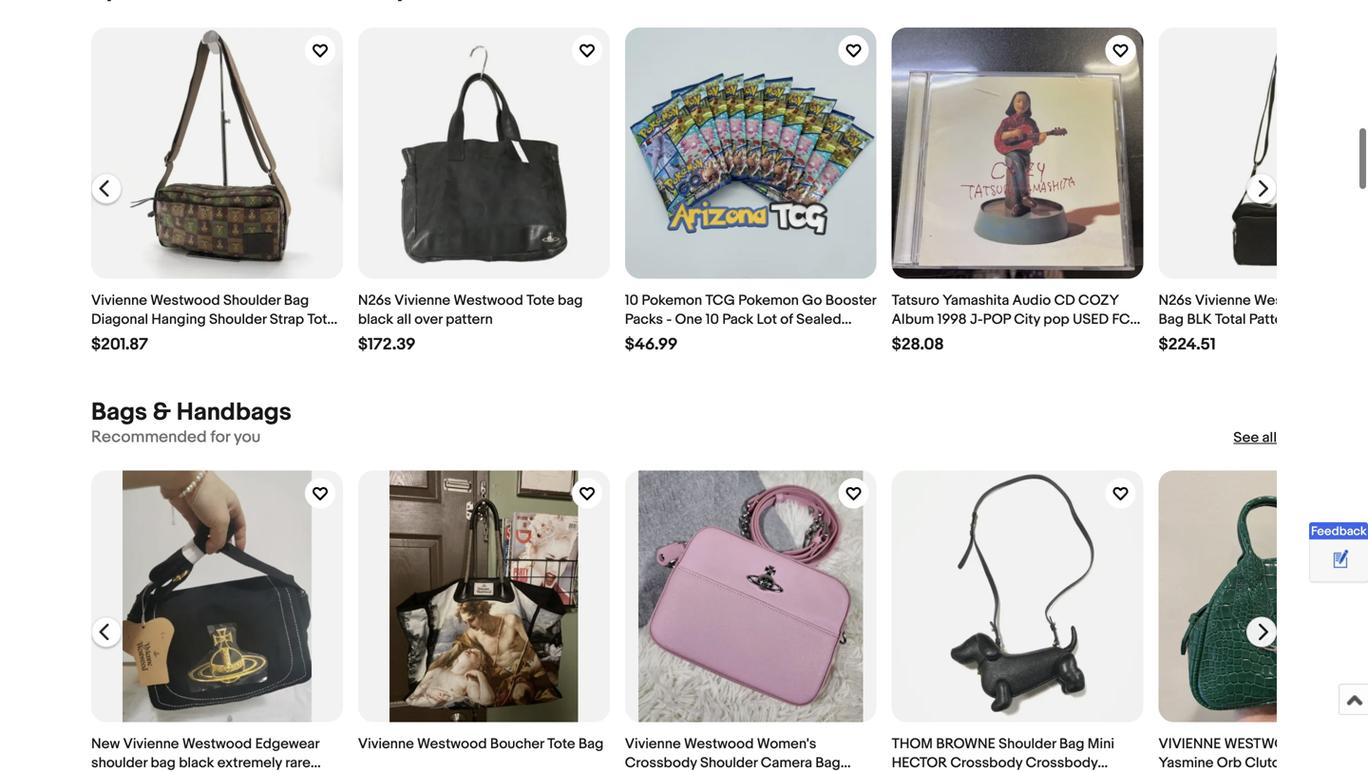 Task type: vqa. For each thing, say whether or not it's contained in the screenshot.
FITTED
no



Task type: locate. For each thing, give the bounding box(es) containing it.
japan
[[925, 325, 964, 342], [91, 768, 130, 773]]

0 vertical spatial 10
[[625, 287, 639, 304]]

vivienne westwood nana gre link
[[1159, 465, 1368, 773]]

$28.08 text field
[[892, 329, 944, 349]]

-
[[666, 306, 672, 323]]

diagonal
[[91, 306, 148, 323]]

$28.08
[[892, 329, 944, 349]]

1 horizontal spatial black
[[358, 306, 394, 323]]

0 horizontal spatial japan
[[91, 768, 130, 773]]

browne
[[936, 730, 996, 747]]

n26s inside the n26s vivienne westwood should $224.51
[[1159, 287, 1192, 304]]

n26s up $172.39 text field in the left top of the page
[[358, 287, 391, 304]]

10
[[625, 287, 639, 304], [706, 306, 719, 323]]

women's inside vivienne westwood women's crossbody shoulder camera bag saffiano leather pink
[[757, 730, 817, 747]]

new vivienne westwood edgewear shoulder bag black extremely rare japan link
[[91, 465, 343, 773]]

leather inside thom browne shoulder bag mini hector crossbody crossbody leather men's women's
[[892, 768, 940, 773]]

0 horizontal spatial pokemon
[[642, 287, 702, 304]]

shoulder
[[223, 287, 281, 304], [209, 306, 267, 323], [999, 730, 1056, 747], [700, 749, 758, 766]]

1 horizontal spatial leather
[[892, 768, 940, 773]]

2 packs from the top
[[625, 325, 663, 342]]

bag left the mini
[[1060, 730, 1085, 747]]

see
[[1234, 424, 1259, 441]]

pokemon up -
[[642, 287, 702, 304]]

1 vertical spatial packs
[[625, 325, 663, 342]]

japan inside 'new vivienne westwood edgewear shoulder bag black extremely rare japan'
[[91, 768, 130, 773]]

1 n26s from the left
[[358, 287, 391, 304]]

2 n26s from the left
[[1159, 287, 1192, 304]]

1 vertical spatial japan
[[91, 768, 130, 773]]

2 crossbody from the left
[[951, 749, 1023, 766]]

n26s
[[358, 287, 391, 304], [1159, 287, 1192, 304]]

women's inside thom browne shoulder bag mini hector crossbody crossbody leather men's women's
[[985, 768, 1044, 773]]

$201.87
[[91, 329, 148, 349]]

edgewear
[[255, 730, 319, 747]]

vivienne inside n26s vivienne westwood tote bag black all over pattern $172.39
[[395, 287, 450, 304]]

westwood inside vivienne westwood shoulder bag diagonal hanging shoulder strap total pattern
[[150, 287, 220, 304]]

packs
[[625, 306, 663, 323], [625, 325, 663, 342]]

n26s inside n26s vivienne westwood tote bag black all over pattern $172.39
[[358, 287, 391, 304]]

bag
[[284, 287, 309, 304], [579, 730, 604, 747], [1060, 730, 1085, 747], [816, 749, 841, 766]]

black up $172.39 text field in the left top of the page
[[358, 306, 394, 323]]

$172.39
[[358, 329, 416, 349]]

westwood up extremely
[[182, 730, 252, 747]]

you
[[234, 422, 261, 442]]

sealed
[[796, 306, 842, 323]]

pattern
[[446, 306, 493, 323]]

n26s for $224.51
[[1159, 287, 1192, 304]]

black inside 'new vivienne westwood edgewear shoulder bag black extremely rare japan'
[[179, 749, 214, 766]]

0 horizontal spatial black
[[179, 749, 214, 766]]

japan down 1998
[[925, 325, 964, 342]]

shoulder up pink
[[700, 749, 758, 766]]

westwood left should
[[1254, 287, 1324, 304]]

1 vertical spatial black
[[179, 749, 214, 766]]

n26s up the $224.51 text field
[[1159, 287, 1192, 304]]

fc
[[1112, 306, 1130, 323]]

1 horizontal spatial 10
[[706, 306, 719, 323]]

all left over at the left of page
[[397, 306, 411, 323]]

leather for men's
[[892, 768, 940, 773]]

1 vertical spatial women's
[[985, 768, 1044, 773]]

2 leather from the left
[[892, 768, 940, 773]]

1998
[[938, 306, 967, 323]]

1 horizontal spatial women's
[[985, 768, 1044, 773]]

$172.39 text field
[[358, 329, 416, 349]]

vivienne
[[91, 287, 147, 304], [395, 287, 450, 304], [1195, 287, 1251, 304], [123, 730, 179, 747], [358, 730, 414, 747], [625, 730, 681, 747]]

yamashita
[[943, 287, 1010, 304]]

leather
[[681, 768, 729, 773], [892, 768, 940, 773]]

tote inside n26s vivienne westwood tote bag black all over pattern $172.39
[[527, 287, 555, 304]]

women's
[[757, 730, 817, 747], [985, 768, 1044, 773]]

0 horizontal spatial leather
[[681, 768, 729, 773]]

shoulder right browne
[[999, 730, 1056, 747]]

recommended for you
[[91, 422, 261, 442]]

recommended
[[91, 422, 207, 442]]

feedback
[[1311, 525, 1367, 539]]

1 leather from the left
[[681, 768, 729, 773]]

westwood up pink
[[684, 730, 754, 747]]

bag
[[558, 287, 583, 304], [151, 749, 176, 766]]

westwood up 'pattern'
[[454, 287, 523, 304]]

3 crossbody from the left
[[1026, 749, 1098, 766]]

0 vertical spatial bag
[[558, 287, 583, 304]]

0 horizontal spatial all
[[397, 306, 411, 323]]

2 pokemon from the left
[[738, 287, 799, 304]]

bags & handbags
[[91, 393, 292, 422]]

0 horizontal spatial bag
[[151, 749, 176, 766]]

$224.51 text field
[[1159, 329, 1216, 349]]

10 up $46.99 text box
[[625, 287, 639, 304]]

10 down tcg
[[706, 306, 719, 323]]

vivienne westwood women's crossbody shoulder camera bag saffiano leather pink
[[625, 730, 841, 773]]

0 horizontal spatial crossbody
[[625, 749, 697, 766]]

0 vertical spatial women's
[[757, 730, 817, 747]]

see all
[[1234, 424, 1277, 441]]

crossbody
[[625, 749, 697, 766], [951, 749, 1023, 766], [1026, 749, 1098, 766]]

city
[[1014, 306, 1040, 323]]

tatsuro yamashita audio cd cozy album 1998 j-pop city pop used fc from japan
[[892, 287, 1130, 342]]

1 packs from the top
[[625, 306, 663, 323]]

black inside n26s vivienne westwood tote bag black all over pattern $172.39
[[358, 306, 394, 323]]

hector
[[892, 749, 947, 766]]

should
[[1327, 287, 1368, 304]]

extremely
[[217, 749, 282, 766]]

0 horizontal spatial women's
[[757, 730, 817, 747]]

1 vertical spatial bag
[[151, 749, 176, 766]]

pink
[[733, 768, 760, 773]]

leather inside vivienne westwood women's crossbody shoulder camera bag saffiano leather pink
[[681, 768, 729, 773]]

women's right men's at the bottom right of page
[[985, 768, 1044, 773]]

vivienne inside the n26s vivienne westwood should $224.51
[[1195, 287, 1251, 304]]

westwood up hanging
[[150, 287, 220, 304]]

1 horizontal spatial n26s
[[1159, 287, 1192, 304]]

1 vertical spatial all
[[1262, 424, 1277, 441]]

booster
[[826, 287, 876, 304]]

0 vertical spatial packs
[[625, 306, 663, 323]]

1 crossbody from the left
[[625, 749, 697, 766]]

$46.99
[[625, 329, 678, 349]]

1 vertical spatial tote
[[547, 730, 575, 747]]

all
[[397, 306, 411, 323], [1262, 424, 1277, 441]]

bag up strap
[[284, 287, 309, 304]]

black left extremely
[[179, 749, 214, 766]]

new vivienne westwood edgewear shoulder bag black extremely rare japan
[[91, 730, 319, 773]]

leather left pink
[[681, 768, 729, 773]]

new
[[91, 730, 120, 747]]

saffiano
[[625, 768, 678, 773]]

album
[[892, 306, 934, 323]]

black
[[358, 306, 394, 323], [179, 749, 214, 766]]

pokemon
[[642, 287, 702, 304], [738, 287, 799, 304]]

bag right camera
[[816, 749, 841, 766]]

one
[[675, 306, 703, 323]]

$46.99 text field
[[625, 329, 678, 349]]

westwood inside vivienne westwood women's crossbody shoulder camera bag saffiano leather pink
[[684, 730, 754, 747]]

10 pokemon tcg pokemon go booster packs - one 10 pack lot of sealed packs
[[625, 287, 876, 342]]

japan down the shoulder
[[91, 768, 130, 773]]

vivienne westwood boucher tote bag
[[358, 730, 604, 747]]

&
[[153, 393, 171, 422]]

crossbody up men's at the bottom right of page
[[951, 749, 1023, 766]]

1 horizontal spatial crossbody
[[951, 749, 1023, 766]]

bag inside 'new vivienne westwood edgewear shoulder bag black extremely rare japan'
[[151, 749, 176, 766]]

tote for n26s vivienne westwood tote bag black all over pattern $172.39
[[527, 287, 555, 304]]

thom
[[892, 730, 933, 747]]

0 vertical spatial japan
[[925, 325, 964, 342]]

women's up camera
[[757, 730, 817, 747]]

pokemon up lot
[[738, 287, 799, 304]]

1 horizontal spatial japan
[[925, 325, 964, 342]]

used
[[1073, 306, 1109, 323]]

0 vertical spatial tote
[[527, 287, 555, 304]]

1 horizontal spatial bag
[[558, 287, 583, 304]]

bags
[[91, 393, 147, 422]]

0 vertical spatial all
[[397, 306, 411, 323]]

crossbody up saffiano
[[625, 749, 697, 766]]

all right the see
[[1262, 424, 1277, 441]]

gre
[[1347, 730, 1368, 747]]

thom browne shoulder bag mini hector crossbody crossbody leather men's women's link
[[892, 465, 1144, 773]]

crossbody down the mini
[[1026, 749, 1098, 766]]

0 vertical spatial black
[[358, 306, 394, 323]]

westwood
[[150, 287, 220, 304], [454, 287, 523, 304], [1254, 287, 1324, 304], [182, 730, 252, 747], [417, 730, 487, 747], [684, 730, 754, 747]]

tote
[[527, 287, 555, 304], [547, 730, 575, 747]]

leather down hector
[[892, 768, 940, 773]]

n26s vivienne westwood tote bag black all over pattern $172.39
[[358, 287, 583, 349]]

2 horizontal spatial crossbody
[[1026, 749, 1098, 766]]

1 horizontal spatial pokemon
[[738, 287, 799, 304]]

0 horizontal spatial n26s
[[358, 287, 391, 304]]



Task type: describe. For each thing, give the bounding box(es) containing it.
n26s vivienne westwood should $224.51
[[1159, 287, 1368, 349]]

vivienne
[[1159, 730, 1221, 747]]

total
[[307, 306, 338, 323]]

shoulder
[[91, 749, 147, 766]]

handbags
[[177, 393, 292, 422]]

vivienne westwood shoulder bag diagonal hanging shoulder strap total pattern
[[91, 287, 338, 342]]

pop
[[983, 306, 1011, 323]]

vivienne westwood boucher tote bag link
[[358, 465, 610, 773]]

cd
[[1054, 287, 1075, 304]]

shoulder inside thom browne shoulder bag mini hector crossbody crossbody leather men's women's
[[999, 730, 1056, 747]]

over
[[415, 306, 443, 323]]

camera
[[761, 749, 812, 766]]

thom browne shoulder bag mini hector crossbody crossbody leather men's women's
[[892, 730, 1115, 773]]

1 vertical spatial 10
[[706, 306, 719, 323]]

see all link
[[1234, 423, 1277, 442]]

pattern
[[91, 325, 138, 342]]

tote for vivienne westwood boucher tote bag
[[547, 730, 575, 747]]

bag right boucher
[[579, 730, 604, 747]]

pack
[[722, 306, 754, 323]]

westwood inside the n26s vivienne westwood should $224.51
[[1254, 287, 1324, 304]]

n26s for $172.39
[[358, 287, 391, 304]]

1 horizontal spatial all
[[1262, 424, 1277, 441]]

strap
[[270, 306, 304, 323]]

westwood
[[1225, 730, 1307, 747]]

bag inside thom browne shoulder bag mini hector crossbody crossbody leather men's women's
[[1060, 730, 1085, 747]]

bag inside vivienne westwood shoulder bag diagonal hanging shoulder strap total pattern
[[284, 287, 309, 304]]

japan inside tatsuro yamashita audio cd cozy album 1998 j-pop city pop used fc from japan
[[925, 325, 964, 342]]

bag inside n26s vivienne westwood tote bag black all over pattern $172.39
[[558, 287, 583, 304]]

for
[[210, 422, 230, 442]]

mini
[[1088, 730, 1115, 747]]

crossbody inside vivienne westwood women's crossbody shoulder camera bag saffiano leather pink
[[625, 749, 697, 766]]

hanging
[[151, 306, 206, 323]]

westwood left boucher
[[417, 730, 487, 747]]

vivienne inside 'new vivienne westwood edgewear shoulder bag black extremely rare japan'
[[123, 730, 179, 747]]

vivienne westwood nana gre
[[1159, 730, 1368, 766]]

shoulder inside vivienne westwood women's crossbody shoulder camera bag saffiano leather pink
[[700, 749, 758, 766]]

from
[[892, 325, 922, 342]]

go
[[802, 287, 822, 304]]

vivienne westwood women's crossbody shoulder camera bag saffiano leather pink link
[[625, 465, 877, 773]]

westwood inside 'new vivienne westwood edgewear shoulder bag black extremely rare japan'
[[182, 730, 252, 747]]

tcg
[[706, 287, 735, 304]]

cozy
[[1079, 287, 1119, 304]]

audio
[[1013, 287, 1051, 304]]

westwood inside n26s vivienne westwood tote bag black all over pattern $172.39
[[454, 287, 523, 304]]

0 horizontal spatial 10
[[625, 287, 639, 304]]

recommended for you element
[[91, 422, 261, 442]]

nana
[[1311, 730, 1344, 747]]

men's
[[944, 768, 982, 773]]

1 pokemon from the left
[[642, 287, 702, 304]]

all inside n26s vivienne westwood tote bag black all over pattern $172.39
[[397, 306, 411, 323]]

tatsuro
[[892, 287, 940, 304]]

leather for pink
[[681, 768, 729, 773]]

rare
[[285, 749, 311, 766]]

boucher
[[490, 730, 544, 747]]

pop
[[1044, 306, 1070, 323]]

of
[[780, 306, 793, 323]]

bags & handbags link
[[91, 393, 292, 422]]

bag inside vivienne westwood women's crossbody shoulder camera bag saffiano leather pink
[[816, 749, 841, 766]]

$201.87 text field
[[91, 329, 148, 349]]

shoulder up strap
[[223, 287, 281, 304]]

vivienne inside vivienne westwood shoulder bag diagonal hanging shoulder strap total pattern
[[91, 287, 147, 304]]

shoulder left strap
[[209, 306, 267, 323]]

vivienne inside vivienne westwood women's crossbody shoulder camera bag saffiano leather pink
[[625, 730, 681, 747]]

j-
[[970, 306, 983, 323]]

$224.51
[[1159, 329, 1216, 349]]

lot
[[757, 306, 777, 323]]



